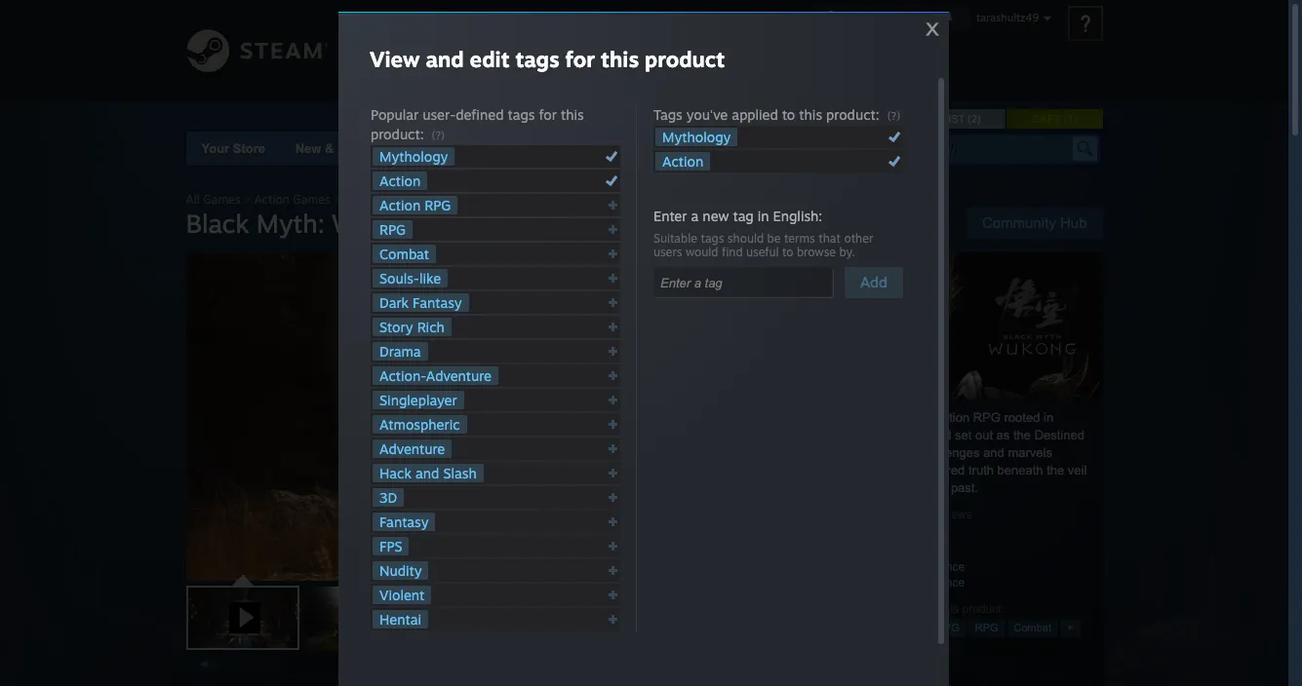Task type: locate. For each thing, give the bounding box(es) containing it.
0 horizontal spatial black
[[186, 208, 249, 239]]

for right community
[[565, 46, 595, 72]]

and
[[426, 46, 464, 72], [983, 446, 1004, 460], [415, 465, 439, 482]]

1 game science link from the top
[[888, 561, 965, 574]]

rpg down game science game science
[[936, 622, 959, 634]]

new
[[703, 208, 729, 224]]

0 horizontal spatial action rpg link
[[373, 196, 458, 215]]

mythology down you've
[[662, 129, 731, 145]]

support link
[[743, 0, 827, 66]]

combat
[[379, 246, 429, 262], [1014, 622, 1052, 634]]

fantasy up fps
[[379, 514, 429, 531]]

rich
[[417, 319, 445, 336]]

0 vertical spatial tarashultz49
[[976, 11, 1039, 24]]

black myth: wukong
[[186, 208, 430, 239]]

0 vertical spatial product:
[[826, 106, 879, 123]]

all
[[186, 192, 200, 207]]

for inside popular user-defined tags for this product:
[[539, 106, 557, 123]]

) for 1
[[1074, 113, 1077, 125]]

1 vertical spatial myth:
[[256, 208, 325, 239]]

tags
[[654, 106, 683, 123]]

(?) right noteworthy
[[432, 129, 445, 142]]

2 vertical spatial black
[[787, 411, 818, 425]]

rpg link down black myth: wukong link on the left top of page
[[373, 220, 413, 239]]

your store link
[[201, 141, 265, 156]]

a inside enter a new tag in english: suitable tags should be terms that other users would find useful to browse by.
[[691, 208, 699, 224]]

1 vertical spatial and
[[983, 446, 1004, 460]]

shall
[[925, 428, 951, 443]]

reviews
[[932, 508, 972, 522]]

of
[[787, 481, 797, 495]]

1 horizontal spatial a
[[801, 481, 808, 495]]

action-
[[379, 368, 426, 384]]

1 horizontal spatial )
[[1074, 113, 1077, 125]]

users
[[654, 245, 682, 259]]

action rpg down noteworthy
[[379, 197, 451, 214]]

myth: down action games link at the top left of page
[[256, 208, 325, 239]]

1 horizontal spatial in
[[1044, 411, 1054, 425]]

0 horizontal spatial mythology link
[[373, 147, 455, 166]]

0 horizontal spatial mythology
[[379, 148, 448, 165]]

black inside black myth: wukong is an action rpg rooted in chinese mythology. you shall set out as the destined one to venture into the challenges and marvels ahead, to uncover the obscured truth beneath the veil of a glorious legend from the past.
[[787, 411, 818, 425]]

tags
[[515, 46, 560, 72], [508, 106, 535, 123], [701, 231, 724, 246], [899, 603, 921, 616]]

0 horizontal spatial )
[[977, 113, 981, 125]]

1 vertical spatial action link
[[373, 172, 427, 190]]

to down chinese at the bottom right of the page
[[814, 446, 825, 460]]

action up black myth: wukong
[[254, 192, 290, 207]]

in inside black myth: wukong is an action rpg rooted in chinese mythology. you shall set out as the destined one to venture into the challenges and marvels ahead, to uncover the obscured truth beneath the veil of a glorious legend from the past.
[[1044, 411, 1054, 425]]

and down as
[[983, 446, 1004, 460]]

(?) left the wishlist
[[887, 109, 900, 123]]

1 vertical spatial in
[[1044, 411, 1054, 425]]

user-
[[423, 106, 456, 123], [830, 603, 857, 616]]

action
[[662, 153, 703, 170], [379, 173, 421, 189], [254, 192, 290, 207], [379, 197, 421, 214], [903, 622, 933, 634]]

action up black myth: wukong link on the left top of page
[[379, 173, 421, 189]]

view and edit tags for this product
[[370, 46, 725, 72]]

fps link
[[373, 537, 409, 556]]

wukong down black myth: wukong link on the left top of page
[[332, 208, 430, 239]]

browse
[[797, 245, 836, 259]]

dark fantasy link
[[373, 294, 469, 312]]

for down game science game science
[[924, 603, 938, 616]]

1 horizontal spatial (?)
[[887, 109, 900, 123]]

popular user-defined tags for this product:
[[371, 106, 584, 142], [787, 603, 1005, 616]]

0 vertical spatial (?)
[[887, 109, 900, 123]]

adventure down atmospheric
[[379, 441, 445, 457]]

support
[[750, 42, 820, 61]]

black myth: wukong link
[[344, 192, 457, 207]]

0 vertical spatial mythology
[[662, 129, 731, 145]]

action rpg link down noteworthy
[[373, 196, 458, 215]]

0 vertical spatial game
[[888, 561, 920, 574]]

2 game science link from the top
[[888, 576, 965, 590]]

fantasy up rich
[[413, 295, 462, 311]]

myth: up chinese at the bottom right of the page
[[821, 411, 852, 425]]

> right all games 'link'
[[244, 192, 251, 207]]

mythology up black myth: wukong link on the left top of page
[[379, 148, 448, 165]]

search text field
[[916, 137, 1068, 162]]

to right applied
[[782, 106, 795, 123]]

product
[[645, 46, 725, 72]]

0 vertical spatial for
[[565, 46, 595, 72]]

adventure link
[[373, 440, 452, 458]]

( right cart
[[1064, 113, 1068, 125]]

and left edit
[[426, 46, 464, 72]]

violent link
[[373, 586, 431, 605]]

action-adventure link
[[373, 367, 498, 385]]

should
[[727, 231, 764, 246]]

( right the wishlist
[[968, 113, 971, 125]]

rpg inside black myth: wukong is an action rpg rooted in chinese mythology. you shall set out as the destined one to venture into the challenges and marvels ahead, to uncover the obscured truth beneath the veil of a glorious legend from the past.
[[973, 411, 1001, 425]]

adventure inside adventure link
[[379, 441, 445, 457]]

noteworthy
[[337, 141, 407, 156]]

wukong up mythology.
[[856, 411, 902, 425]]

tags up "points"
[[508, 106, 535, 123]]

wukong for black myth: wukong is an action rpg rooted in chinese mythology. you shall set out as the destined one to venture into the challenges and marvels ahead, to uncover the obscured truth beneath the veil of a glorious legend from the past.
[[856, 411, 902, 425]]

by.
[[839, 245, 855, 259]]

1 vertical spatial combat
[[1014, 622, 1052, 634]]

a left new
[[691, 208, 699, 224]]

0 vertical spatial wukong
[[412, 192, 457, 207]]

0 horizontal spatial action rpg
[[379, 197, 451, 214]]

1 vertical spatial game
[[888, 576, 920, 590]]

english:
[[773, 208, 822, 224]]

adventure up 'singleplayer' link
[[426, 368, 492, 384]]

0 vertical spatial a
[[691, 208, 699, 224]]

0 vertical spatial science
[[923, 561, 965, 574]]

0 horizontal spatial popular
[[371, 106, 419, 123]]

action rpg link
[[373, 196, 458, 215], [897, 619, 966, 638]]

action link
[[655, 152, 710, 171], [373, 172, 427, 190]]

mythology link up black myth: wukong link on the left top of page
[[373, 147, 455, 166]]

1 vertical spatial product:
[[371, 126, 424, 142]]

0 horizontal spatial tarashultz49
[[562, 42, 681, 61]]

obscured
[[913, 463, 965, 478]]

atmospheric
[[379, 416, 460, 433]]

the
[[1013, 428, 1031, 443], [898, 446, 916, 460], [892, 463, 909, 478], [1047, 463, 1064, 478], [930, 481, 947, 495]]

tags inside enter a new tag in english: suitable tags should be terms that other users would find useful to browse by.
[[701, 231, 724, 246]]

in up destined
[[1044, 411, 1054, 425]]

rpg link left "+"
[[968, 619, 1005, 638]]

souls-
[[379, 270, 419, 287]]

0 vertical spatial combat
[[379, 246, 429, 262]]

wukong down categories link
[[412, 192, 457, 207]]

uncover
[[843, 463, 888, 478]]

1 vertical spatial (?)
[[432, 129, 445, 142]]

2 horizontal spatial for
[[924, 603, 938, 616]]

adventure
[[426, 368, 492, 384], [379, 441, 445, 457]]

to inside enter a new tag in english: suitable tags should be terms that other users would find useful to browse by.
[[782, 245, 793, 259]]

1 vertical spatial combat link
[[1007, 619, 1058, 638]]

0 horizontal spatial games
[[203, 192, 241, 207]]

2 vertical spatial and
[[415, 465, 439, 482]]

1 vertical spatial mythology
[[379, 148, 448, 165]]

shop
[[575, 141, 606, 156]]

1 vertical spatial defined
[[857, 603, 895, 616]]

0 vertical spatial in
[[758, 208, 769, 224]]

black down new & noteworthy link
[[344, 192, 373, 207]]

mythology.
[[837, 428, 897, 443]]

2 vertical spatial myth:
[[821, 411, 852, 425]]

the down the you
[[898, 446, 916, 460]]

and for slash
[[415, 465, 439, 482]]

2 ( from the left
[[1064, 113, 1068, 125]]

souls-like link
[[373, 269, 448, 288]]

rpg down categories link
[[425, 197, 451, 214]]

1 horizontal spatial combat
[[1014, 622, 1052, 634]]

1 vertical spatial a
[[801, 481, 808, 495]]

0 horizontal spatial for
[[539, 106, 557, 123]]

0 horizontal spatial in
[[758, 208, 769, 224]]

install
[[845, 11, 875, 24]]

the up from
[[892, 463, 909, 478]]

tarashultz49
[[976, 11, 1039, 24], [562, 42, 681, 61]]

0 horizontal spatial >
[[244, 192, 251, 207]]

a inside black myth: wukong is an action rpg rooted in chinese mythology. you shall set out as the destined one to venture into the challenges and marvels ahead, to uncover the obscured truth beneath the veil of a glorious legend from the past.
[[801, 481, 808, 495]]

rpg up out at bottom
[[973, 411, 1001, 425]]

product:
[[826, 106, 879, 123], [371, 126, 424, 142], [962, 603, 1005, 616]]

0 vertical spatial popular user-defined tags for this product:
[[371, 106, 584, 142]]

2 ) from the left
[[1074, 113, 1077, 125]]

1 horizontal spatial action link
[[655, 152, 710, 171]]

1 horizontal spatial (
[[1064, 113, 1068, 125]]

product: inside popular user-defined tags for this product:
[[371, 126, 424, 142]]

popular user-defined tags for this product: down game science game science
[[787, 603, 1005, 616]]

black up chinese at the bottom right of the page
[[787, 411, 818, 425]]

action down tags at the top right
[[662, 153, 703, 170]]

0 horizontal spatial (
[[968, 113, 971, 125]]

1 horizontal spatial popular
[[787, 603, 827, 616]]

1 vertical spatial wukong
[[332, 208, 430, 239]]

0 horizontal spatial defined
[[456, 106, 504, 123]]

1 vertical spatial fantasy
[[379, 514, 429, 531]]

enter
[[654, 208, 687, 224]]

marvels
[[1008, 446, 1052, 460]]

1 horizontal spatial mythology
[[662, 129, 731, 145]]

game
[[888, 561, 920, 574], [888, 576, 920, 590]]

myth:
[[377, 192, 408, 207], [256, 208, 325, 239], [821, 411, 852, 425]]

black down all games 'link'
[[186, 208, 249, 239]]

myth: down noteworthy
[[377, 192, 408, 207]]

1 game from the top
[[888, 561, 920, 574]]

1 vertical spatial rpg link
[[968, 619, 1005, 638]]

combat up souls-
[[379, 246, 429, 262]]

2 vertical spatial wukong
[[856, 411, 902, 425]]

product: up black myth: wukong link on the left top of page
[[371, 126, 424, 142]]

2 horizontal spatial black
[[787, 411, 818, 425]]

1 horizontal spatial product:
[[826, 106, 879, 123]]

your store
[[201, 141, 265, 156]]

new
[[295, 141, 321, 156]]

points shop
[[532, 141, 606, 156]]

rpg
[[425, 197, 451, 214], [379, 221, 406, 238], [973, 411, 1001, 425], [936, 622, 959, 634], [975, 622, 998, 634]]

0 horizontal spatial popular user-defined tags for this product:
[[371, 106, 584, 142]]

action
[[936, 411, 970, 425]]

1 ( from the left
[[968, 113, 971, 125]]

myth: for black myth: wukong is an action rpg rooted in chinese mythology. you shall set out as the destined one to venture into the challenges and marvels ahead, to uncover the obscured truth beneath the veil of a glorious legend from the past.
[[821, 411, 852, 425]]

2 vertical spatial for
[[924, 603, 938, 616]]

0 vertical spatial and
[[426, 46, 464, 72]]

would
[[686, 245, 718, 259]]

0 vertical spatial black
[[344, 192, 373, 207]]

a right of
[[801, 481, 808, 495]]

games right all
[[203, 192, 241, 207]]

this down game science game science
[[941, 603, 959, 616]]

0 horizontal spatial combat
[[379, 246, 429, 262]]

1 vertical spatial mythology link
[[373, 147, 455, 166]]

1 vertical spatial black
[[186, 208, 249, 239]]

1 ) from the left
[[977, 113, 981, 125]]

myth: inside black myth: wukong is an action rpg rooted in chinese mythology. you shall set out as the destined one to venture into the challenges and marvels ahead, to uncover the obscured truth beneath the veil of a glorious legend from the past.
[[821, 411, 852, 425]]

) right cart
[[1074, 113, 1077, 125]]

the down obscured
[[930, 481, 947, 495]]

product: left the wishlist
[[826, 106, 879, 123]]

game science link
[[888, 561, 965, 574], [888, 576, 965, 590]]

combat left "+"
[[1014, 622, 1052, 634]]

> up black myth: wukong
[[334, 192, 341, 207]]

for up "points"
[[539, 106, 557, 123]]

0 vertical spatial combat link
[[373, 245, 436, 263]]

suitable
[[654, 231, 697, 246]]

0 vertical spatial game science link
[[888, 561, 965, 574]]

singleplayer
[[379, 392, 457, 409]]

1 vertical spatial for
[[539, 106, 557, 123]]

points shop link
[[517, 132, 622, 166]]

action link up black myth: wukong link on the left top of page
[[373, 172, 427, 190]]

0 horizontal spatial a
[[691, 208, 699, 224]]

popular user-defined tags for this product: down edit
[[371, 106, 584, 142]]

1 science from the top
[[923, 561, 965, 574]]

1 vertical spatial user-
[[830, 603, 857, 616]]

2 games from the left
[[293, 192, 330, 207]]

the down rooted
[[1013, 428, 1031, 443]]

to right be
[[782, 245, 793, 259]]

1 horizontal spatial black
[[344, 192, 373, 207]]

1 horizontal spatial for
[[565, 46, 595, 72]]

1
[[1068, 113, 1074, 125]]

past.
[[951, 481, 978, 495]]

defined down game science game science
[[857, 603, 895, 616]]

2 science from the top
[[923, 576, 965, 590]]

0 horizontal spatial product:
[[371, 126, 424, 142]]

mythology link down you've
[[655, 128, 738, 146]]

hentai
[[379, 612, 421, 628]]

1 vertical spatial adventure
[[379, 441, 445, 457]]

souls-like
[[379, 270, 441, 287]]

story rich link
[[373, 318, 451, 337]]

Enter a tag text field
[[660, 271, 826, 296]]

combat link up souls-
[[373, 245, 436, 263]]

combat for the left combat link
[[379, 246, 429, 262]]

hack and slash
[[379, 465, 477, 482]]

0 horizontal spatial myth:
[[256, 208, 325, 239]]

mythology for the topmost mythology link
[[662, 129, 731, 145]]

action down game science game science
[[903, 622, 933, 634]]

combat link left "+"
[[1007, 619, 1058, 638]]

defined inside popular user-defined tags for this product:
[[456, 106, 504, 123]]

tags down new
[[701, 231, 724, 246]]

community
[[451, 42, 548, 61]]

defined up categories link
[[456, 106, 504, 123]]

1 > from the left
[[244, 192, 251, 207]]

action rpg link down game science game science
[[897, 619, 966, 638]]

games up black myth: wukong
[[293, 192, 330, 207]]

0 horizontal spatial combat link
[[373, 245, 436, 263]]

0 vertical spatial fantasy
[[413, 295, 462, 311]]

) up search text box
[[977, 113, 981, 125]]

)
[[977, 113, 981, 125], [1074, 113, 1077, 125]]

wukong inside black myth: wukong is an action rpg rooted in chinese mythology. you shall set out as the destined one to venture into the challenges and marvels ahead, to uncover the obscured truth beneath the veil of a glorious legend from the past.
[[856, 411, 902, 425]]

action rpg down game science game science
[[903, 622, 959, 634]]

in right the tag
[[758, 208, 769, 224]]

drama
[[379, 343, 421, 360]]

1 vertical spatial action rpg link
[[897, 619, 966, 638]]

atmospheric link
[[373, 416, 467, 434]]

mythology link
[[655, 128, 738, 146], [373, 147, 455, 166]]

0 vertical spatial popular
[[371, 106, 419, 123]]

0 vertical spatial action rpg link
[[373, 196, 458, 215]]

product: down game science game science
[[962, 603, 1005, 616]]

1 horizontal spatial myth:
[[377, 192, 408, 207]]

1 vertical spatial game science link
[[888, 576, 965, 590]]

0 vertical spatial user-
[[423, 106, 456, 123]]

1 vertical spatial popular user-defined tags for this product:
[[787, 603, 1005, 616]]

this up points shop
[[561, 106, 584, 123]]

0 horizontal spatial (?)
[[432, 129, 445, 142]]

and down adventure link
[[415, 465, 439, 482]]

in
[[758, 208, 769, 224], [1044, 411, 1054, 425]]

1 horizontal spatial games
[[293, 192, 330, 207]]

2 horizontal spatial product:
[[962, 603, 1005, 616]]

hack
[[379, 465, 412, 482]]

black for black myth: wukong is an action rpg rooted in chinese mythology. you shall set out as the destined one to venture into the challenges and marvels ahead, to uncover the obscured truth beneath the veil of a glorious legend from the past.
[[787, 411, 818, 425]]

action link down tags at the top right
[[655, 152, 710, 171]]

0 horizontal spatial rpg link
[[373, 220, 413, 239]]



Task type: vqa. For each thing, say whether or not it's contained in the screenshot.
top the Character Customization link
no



Task type: describe. For each thing, give the bounding box(es) containing it.
all games > action games > black myth: wukong
[[186, 192, 457, 207]]

news
[[638, 141, 671, 156]]

1 horizontal spatial action rpg link
[[897, 619, 966, 638]]

no
[[888, 508, 903, 522]]

other
[[844, 231, 873, 246]]

0 horizontal spatial action link
[[373, 172, 427, 190]]

nudity link
[[373, 562, 429, 580]]

myth: for black myth: wukong
[[256, 208, 325, 239]]

categories
[[437, 141, 503, 156]]

and for edit
[[426, 46, 464, 72]]

glorious
[[811, 481, 856, 495]]

3d link
[[373, 489, 404, 507]]

user
[[906, 508, 929, 522]]

3d
[[379, 490, 397, 506]]

destined
[[1035, 428, 1085, 443]]

story rich
[[379, 319, 445, 336]]

rpg down black myth: wukong link on the left top of page
[[379, 221, 406, 238]]

terms
[[784, 231, 815, 246]]

an
[[918, 411, 932, 425]]

tags you've applied to this product: (?)
[[654, 106, 900, 123]]

combat for combat link to the right
[[1014, 622, 1052, 634]]

store
[[388, 42, 438, 61]]

0 vertical spatial myth:
[[377, 192, 408, 207]]

be
[[767, 231, 781, 246]]

dark
[[379, 295, 409, 311]]

1 horizontal spatial popular user-defined tags for this product:
[[787, 603, 1005, 616]]

drama link
[[373, 342, 428, 361]]

points
[[532, 141, 571, 156]]

1 vertical spatial popular
[[787, 603, 827, 616]]

0 vertical spatial mythology link
[[655, 128, 738, 146]]

ahead,
[[787, 463, 825, 478]]

1 games from the left
[[203, 192, 241, 207]]

as
[[996, 428, 1010, 443]]

chat link
[[688, 0, 743, 66]]

tags right edit
[[515, 46, 560, 72]]

veil
[[1068, 463, 1087, 478]]

install steam link
[[811, 6, 918, 29]]

game science game science
[[888, 561, 965, 590]]

wishlist
[[914, 113, 965, 125]]

2 game from the top
[[888, 576, 920, 590]]

action-adventure
[[379, 368, 492, 384]]

tag
[[733, 208, 754, 224]]

all games link
[[186, 192, 241, 207]]

hub
[[1060, 215, 1087, 231]]

singleplayer link
[[373, 391, 464, 410]]

0 vertical spatial action link
[[655, 152, 710, 171]]

1 horizontal spatial combat link
[[1007, 619, 1058, 638]]

no user reviews
[[888, 508, 972, 522]]

chinese
[[787, 428, 833, 443]]

1 horizontal spatial defined
[[857, 603, 895, 616]]

challenges
[[919, 446, 980, 460]]

venture
[[828, 446, 871, 460]]

one
[[787, 446, 811, 460]]

labs link
[[686, 132, 747, 166]]

enter a new tag in english: suitable tags should be terms that other users would find useful to browse by.
[[654, 208, 873, 259]]

community
[[982, 215, 1056, 231]]

+
[[1067, 622, 1073, 634]]

beneath
[[997, 463, 1043, 478]]

news link
[[622, 132, 686, 166]]

truth
[[969, 463, 994, 478]]

( for 1
[[1064, 113, 1068, 125]]

chat
[[695, 42, 736, 61]]

fantasy link
[[373, 513, 435, 532]]

&
[[325, 141, 334, 156]]

tarashultz49 link
[[555, 0, 688, 71]]

like
[[419, 270, 441, 287]]

to up glorious
[[829, 463, 840, 478]]

1 horizontal spatial user-
[[830, 603, 857, 616]]

violent
[[379, 587, 425, 604]]

( for 2
[[968, 113, 971, 125]]

(?) inside tags you've applied to this product: (?)
[[887, 109, 900, 123]]

2
[[971, 113, 977, 125]]

this right applied
[[799, 106, 822, 123]]

install steam
[[845, 11, 910, 24]]

in inside enter a new tag in english: suitable tags should be terms that other users would find useful to browse by.
[[758, 208, 769, 224]]

1 horizontal spatial rpg link
[[968, 619, 1005, 638]]

that
[[819, 231, 841, 246]]

0 vertical spatial action rpg
[[379, 197, 451, 214]]

out
[[975, 428, 993, 443]]

rpg left "+"
[[975, 622, 998, 634]]

find
[[722, 245, 743, 259]]

action games link
[[254, 192, 330, 207]]

is
[[906, 411, 915, 425]]

and inside black myth: wukong is an action rpg rooted in chinese mythology. you shall set out as the destined one to venture into the challenges and marvels ahead, to uncover the obscured truth beneath the veil of a glorious legend from the past.
[[983, 446, 1004, 460]]

black myth: wukong is an action rpg rooted in chinese mythology. you shall set out as the destined one to venture into the challenges and marvels ahead, to uncover the obscured truth beneath the veil of a glorious legend from the past.
[[787, 411, 1087, 495]]

hentai link
[[373, 611, 428, 629]]

slash
[[443, 465, 477, 482]]

categories link
[[437, 141, 503, 156]]

1 vertical spatial tarashultz49
[[562, 42, 681, 61]]

black for black myth: wukong
[[186, 208, 249, 239]]

1 horizontal spatial tarashultz49
[[976, 11, 1039, 24]]

mythology for the left mythology link
[[379, 148, 448, 165]]

store link
[[381, 0, 444, 71]]

this left "product" on the top of the page
[[601, 46, 639, 72]]

hack and slash link
[[373, 464, 484, 483]]

wishlist                 ( 2 )
[[914, 113, 981, 125]]

tags inside popular user-defined tags for this product:
[[508, 106, 535, 123]]

you've
[[686, 106, 728, 123]]

from
[[901, 481, 926, 495]]

you
[[900, 428, 922, 443]]

tags down game science game science
[[899, 603, 921, 616]]

cart
[[1032, 113, 1061, 125]]

2 > from the left
[[334, 192, 341, 207]]

store
[[233, 141, 265, 156]]

labs
[[702, 141, 732, 156]]

popular inside popular user-defined tags for this product:
[[371, 106, 419, 123]]

) for 2
[[977, 113, 981, 125]]

action down noteworthy
[[379, 197, 421, 214]]

2 vertical spatial product:
[[962, 603, 1005, 616]]

the left the veil
[[1047, 463, 1064, 478]]

wukong for black myth: wukong
[[332, 208, 430, 239]]

1 horizontal spatial action rpg
[[903, 622, 959, 634]]

0 horizontal spatial user-
[[423, 106, 456, 123]]

new & noteworthy
[[295, 141, 407, 156]]

cart         ( 1 )
[[1032, 113, 1077, 125]]

adventure inside action-adventure link
[[426, 368, 492, 384]]



